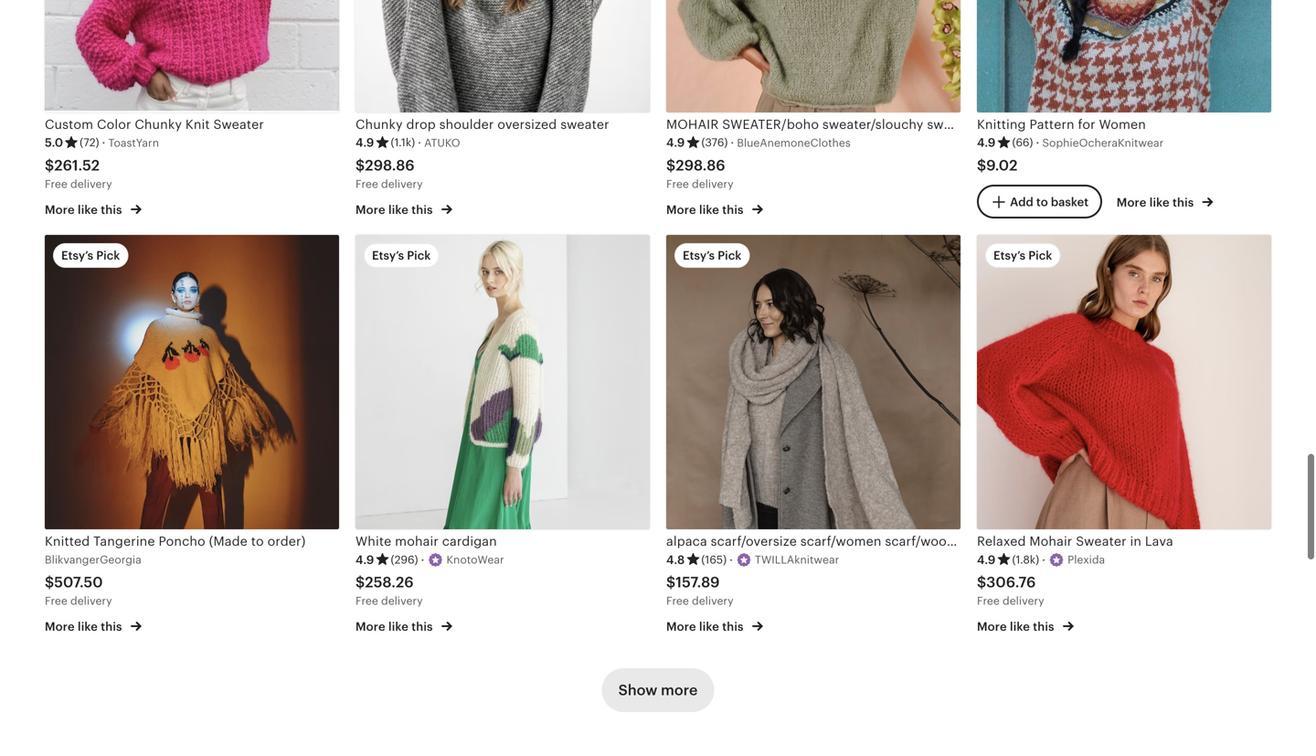 Task type: locate. For each thing, give the bounding box(es) containing it.
sophieocheraknitwear
[[1043, 137, 1164, 149]]

chunky up (1.1k)
[[356, 117, 403, 131]]

like down $ 157.89 free delivery
[[699, 620, 720, 634]]

more like this link
[[1117, 192, 1214, 211], [45, 199, 142, 218], [356, 199, 452, 218], [667, 199, 763, 218], [45, 616, 142, 635], [356, 616, 452, 635], [667, 616, 763, 635], [977, 616, 1074, 635]]

etsy's pick for tangerine
[[61, 249, 120, 262]]

$ 298.86 free delivery down (1.1k)
[[356, 157, 423, 190]]

$ 261.52 free delivery
[[45, 157, 112, 190]]

delivery down 157.89
[[692, 595, 734, 607]]

knitted
[[45, 534, 90, 549]]

more for mohair sweater/boho sweater/slouchy sweater/scandinavian sweater/wool sweater
[[667, 203, 696, 217]]

298.86 down (376)
[[676, 157, 726, 174]]

1 etsy's pick from the left
[[61, 249, 120, 262]]

3 etsy's from the left
[[683, 249, 715, 262]]

2 $ 298.86 free delivery from the left
[[667, 157, 734, 190]]

free for chunky drop shoulder oversized sweater
[[356, 178, 378, 190]]

to right add at the top right of the page
[[1037, 195, 1048, 209]]

· right (165)
[[730, 553, 733, 567]]

show
[[619, 682, 658, 699]]

298.86 down (1.1k)
[[365, 157, 415, 174]]

sweater right oversized
[[561, 117, 610, 131]]

more
[[1117, 196, 1147, 209], [45, 203, 75, 217], [356, 203, 386, 217], [667, 203, 696, 217], [45, 620, 75, 634], [356, 620, 386, 634], [667, 620, 696, 634], [977, 620, 1007, 634]]

free inside the knitted tangerine poncho (made to order) blikvangergeorgia $ 507.50 free delivery
[[45, 595, 68, 607]]

pick for tangerine
[[96, 249, 120, 262]]

· atuko
[[418, 136, 460, 150]]

free inside $ 261.52 free delivery
[[45, 178, 68, 190]]

to
[[1037, 195, 1048, 209], [251, 534, 264, 549]]

3 pick from the left
[[718, 249, 742, 262]]

like down $ 306.76 free delivery
[[1010, 620, 1030, 634]]

0 horizontal spatial $ 298.86 free delivery
[[356, 157, 423, 190]]

etsy's for tangerine
[[61, 249, 93, 262]]

etsy's
[[61, 249, 93, 262], [372, 249, 404, 262], [683, 249, 715, 262], [994, 249, 1026, 262]]

4.9 down relaxed on the bottom right
[[977, 553, 996, 567]]

etsy's pick
[[61, 249, 120, 262], [372, 249, 431, 262], [683, 249, 742, 262], [994, 249, 1053, 262]]

oversized
[[498, 117, 557, 131]]

$
[[45, 157, 54, 174], [356, 157, 365, 174], [667, 157, 676, 174], [977, 157, 987, 174], [45, 574, 54, 591], [356, 574, 365, 591], [667, 574, 676, 591], [977, 574, 987, 591]]

· right (1.1k)
[[418, 136, 422, 150]]

pick
[[96, 249, 120, 262], [407, 249, 431, 262], [718, 249, 742, 262], [1029, 249, 1053, 262]]

to inside the knitted tangerine poncho (made to order) blikvangergeorgia $ 507.50 free delivery
[[251, 534, 264, 549]]

more like this down (376)
[[667, 203, 747, 217]]

free for mohair sweater/boho sweater/slouchy sweater/scandinavian sweater/wool sweater
[[667, 178, 689, 190]]

1 sweater from the left
[[561, 117, 610, 131]]

1 chunky from the left
[[135, 117, 182, 131]]

more like this for chunky drop shoulder oversized sweater
[[356, 203, 436, 217]]

chunky drop shoulder oversized sweater
[[356, 117, 610, 131]]

4.9 down white
[[356, 553, 374, 567]]

more like this link down $ 258.26 free delivery
[[356, 616, 452, 635]]

5.0
[[45, 136, 63, 150]]

more like this down $ 306.76 free delivery
[[977, 620, 1058, 634]]

sweater/wool
[[1065, 117, 1149, 131]]

more like this down $ 261.52 free delivery
[[45, 203, 125, 217]]

0 horizontal spatial sweater
[[561, 117, 610, 131]]

4 etsy's pick from the left
[[994, 249, 1053, 262]]

0 vertical spatial to
[[1037, 195, 1048, 209]]

0 horizontal spatial 298.86
[[365, 157, 415, 174]]

show more link
[[602, 669, 714, 712]]

1 horizontal spatial to
[[1037, 195, 1048, 209]]

1 horizontal spatial $ 298.86 free delivery
[[667, 157, 734, 190]]

$ 9.02
[[977, 157, 1018, 174]]

more for custom color chunky knit sweater
[[45, 203, 75, 217]]

$ inside $ 157.89 free delivery
[[667, 574, 676, 591]]

$ inside $ 261.52 free delivery
[[45, 157, 54, 174]]

4 etsy's from the left
[[994, 249, 1026, 262]]

blueanemoneclothes
[[737, 137, 851, 149]]

alpaca scarf/oversize scarf/women scarf/wool scarf/large scarf/blanket scarf wrap/beige scarf/gift for her image
[[667, 235, 961, 529]]

delivery down 507.50 on the left bottom of the page
[[70, 595, 112, 607]]

sweater
[[213, 117, 264, 131], [1076, 534, 1127, 549]]

· right "(66)"
[[1036, 136, 1040, 150]]

sweater up plexida on the bottom right of page
[[1076, 534, 1127, 549]]

delivery down (376)
[[692, 178, 734, 190]]

sweater
[[561, 117, 610, 131], [1152, 117, 1201, 131]]

delivery
[[70, 178, 112, 190], [381, 178, 423, 190], [692, 178, 734, 190], [70, 595, 112, 607], [381, 595, 423, 607], [692, 595, 734, 607], [1003, 595, 1045, 607]]

free for white mohair cardigan
[[356, 595, 378, 607]]

custom color chunky knit sweater
[[45, 117, 264, 131]]

1 298.86 from the left
[[365, 157, 415, 174]]

delivery down '258.26'
[[381, 595, 423, 607]]

(72)
[[80, 136, 99, 149]]

basket
[[1051, 195, 1089, 209]]

etsy's pick for 306.76
[[994, 249, 1053, 262]]

knitting
[[977, 117, 1026, 131]]

like down the sophieocheraknitwear
[[1150, 196, 1170, 209]]

4.9 down mohair
[[667, 136, 685, 150]]

more like this link down $ 306.76 free delivery
[[977, 616, 1074, 635]]

4 pick from the left
[[1029, 249, 1053, 262]]

1 horizontal spatial chunky
[[356, 117, 403, 131]]

(376)
[[702, 136, 728, 149]]

2 pick from the left
[[407, 249, 431, 262]]

pick for 306.76
[[1029, 249, 1053, 262]]

9.02
[[987, 157, 1018, 174]]

this for relaxed mohair sweater in lava
[[1033, 620, 1055, 634]]

more like this down 507.50 on the left bottom of the page
[[45, 620, 125, 634]]

more like this down the sophieocheraknitwear
[[1117, 196, 1197, 209]]

more like this
[[1117, 196, 1197, 209], [45, 203, 125, 217], [356, 203, 436, 217], [667, 203, 747, 217], [45, 620, 125, 634], [356, 620, 436, 634], [667, 620, 747, 634], [977, 620, 1058, 634]]

free inside $ 306.76 free delivery
[[977, 595, 1000, 607]]

delivery down the 261.52
[[70, 178, 112, 190]]

etsy's for 306.76
[[994, 249, 1026, 262]]

0 vertical spatial sweater
[[213, 117, 264, 131]]

·
[[102, 136, 106, 150], [418, 136, 422, 150], [731, 136, 735, 150], [1036, 136, 1040, 150], [421, 553, 425, 567], [730, 553, 733, 567], [1042, 553, 1046, 567]]

298.86
[[365, 157, 415, 174], [676, 157, 726, 174]]

sweater right knit
[[213, 117, 264, 131]]

0 horizontal spatial chunky
[[135, 117, 182, 131]]

add to basket button
[[977, 184, 1103, 219]]

4.9 for mohair
[[667, 136, 685, 150]]

delivery inside $ 258.26 free delivery
[[381, 595, 423, 607]]

pattern
[[1030, 117, 1075, 131]]

258.26
[[365, 574, 414, 591]]

1 etsy's from the left
[[61, 249, 93, 262]]

more like this link for white mohair cardigan
[[356, 616, 452, 635]]

1 horizontal spatial sweater
[[1076, 534, 1127, 549]]

$ 298.86 free delivery down (376)
[[667, 157, 734, 190]]

$ inside $ 258.26 free delivery
[[356, 574, 365, 591]]

free
[[45, 178, 68, 190], [356, 178, 378, 190], [667, 178, 689, 190], [45, 595, 68, 607], [356, 595, 378, 607], [667, 595, 689, 607], [977, 595, 1000, 607]]

like down $ 261.52 free delivery
[[78, 203, 98, 217]]

to left order)
[[251, 534, 264, 549]]

more for chunky drop shoulder oversized sweater
[[356, 203, 386, 217]]

custom color chunky knit sweater/ wool pullover 16 colours/modern oversized jumper/customize colour/merino sustainable knitwear/ luxury knit image
[[45, 0, 339, 112]]

sweater/slouchy
[[823, 117, 924, 131]]

cardigan
[[442, 534, 497, 549]]

relaxed mohair sweater in lava, hand knit pullover, chunky mohair jumper, oversized knitted sweater in kid mohair, red mockneck, loose fit image
[[977, 235, 1272, 529]]

more like this link down (1.1k)
[[356, 199, 452, 218]]

knitted tangerine poncho (made to order) blikvangergeorgia $ 507.50 free delivery
[[45, 534, 306, 607]]

like down (376)
[[699, 203, 720, 217]]

4.9 left (1.1k)
[[356, 136, 374, 150]]

more like this for relaxed mohair sweater in lava
[[977, 620, 1058, 634]]

like down (1.1k)
[[389, 203, 409, 217]]

to inside add to basket button
[[1037, 195, 1048, 209]]

$ inside $ 306.76 free delivery
[[977, 574, 987, 591]]

more like this link for knitted tangerine poncho (made to order)
[[45, 616, 142, 635]]

more like this link down $ 261.52 free delivery
[[45, 199, 142, 218]]

delivery down 306.76
[[1003, 595, 1045, 607]]

more like this down $ 258.26 free delivery
[[356, 620, 436, 634]]

2 sweater from the left
[[1152, 117, 1201, 131]]

1 horizontal spatial 298.86
[[676, 157, 726, 174]]

delivery for relaxed
[[1003, 595, 1045, 607]]

1 pick from the left
[[96, 249, 120, 262]]

add
[[1010, 195, 1034, 209]]

delivery inside the knitted tangerine poncho (made to order) blikvangergeorgia $ 507.50 free delivery
[[70, 595, 112, 607]]

this
[[1173, 196, 1194, 209], [101, 203, 122, 217], [412, 203, 433, 217], [723, 203, 744, 217], [101, 620, 122, 634], [412, 620, 433, 634], [723, 620, 744, 634], [1033, 620, 1055, 634]]

261.52
[[54, 157, 100, 174]]

free for custom color chunky knit sweater
[[45, 178, 68, 190]]

this for knitted tangerine poncho (made to order)
[[101, 620, 122, 634]]

color
[[97, 117, 131, 131]]

like down 507.50 on the left bottom of the page
[[78, 620, 98, 634]]

1 vertical spatial to
[[251, 534, 264, 549]]

$ 258.26 free delivery
[[356, 574, 423, 607]]

more like this link for chunky drop shoulder oversized sweater
[[356, 199, 452, 218]]

$ for (1.1k)
[[356, 157, 365, 174]]

delivery down (1.1k)
[[381, 178, 423, 190]]

$ 298.86 free delivery
[[356, 157, 423, 190], [667, 157, 734, 190]]

chunky
[[135, 117, 182, 131], [356, 117, 403, 131]]

$ 298.86 free delivery for mohair
[[667, 157, 734, 190]]

chunky up the toastyarn
[[135, 117, 182, 131]]

2 etsy's from the left
[[372, 249, 404, 262]]

delivery inside $ 306.76 free delivery
[[1003, 595, 1045, 607]]

more like this down $ 157.89 free delivery
[[667, 620, 747, 634]]

sweater right the women
[[1152, 117, 1201, 131]]

delivery inside $ 261.52 free delivery
[[70, 178, 112, 190]]

(296)
[[391, 553, 418, 566]]

like for knitted tangerine poncho (made to order)
[[78, 620, 98, 634]]

delivery for custom
[[70, 178, 112, 190]]

free for relaxed mohair sweater in lava
[[977, 595, 1000, 607]]

like for relaxed mohair sweater in lava
[[1010, 620, 1030, 634]]

1 $ 298.86 free delivery from the left
[[356, 157, 423, 190]]

$ for (376)
[[667, 157, 676, 174]]

knotowear
[[447, 554, 504, 566]]

this for white mohair cardigan
[[412, 620, 433, 634]]

· blueanemoneclothes
[[731, 136, 851, 150]]

free inside $ 258.26 free delivery
[[356, 595, 378, 607]]

like
[[1150, 196, 1170, 209], [78, 203, 98, 217], [389, 203, 409, 217], [699, 203, 720, 217], [78, 620, 98, 634], [389, 620, 409, 634], [699, 620, 720, 634], [1010, 620, 1030, 634]]

0 horizontal spatial to
[[251, 534, 264, 549]]

knitting pattern for women
[[977, 117, 1146, 131]]

more like this down (1.1k)
[[356, 203, 436, 217]]

like down $ 258.26 free delivery
[[389, 620, 409, 634]]

custom
[[45, 117, 93, 131]]

1 horizontal spatial sweater
[[1152, 117, 1201, 131]]

like for mohair sweater/boho sweater/slouchy sweater/scandinavian sweater/wool sweater
[[699, 203, 720, 217]]

4.9 down sweater/scandinavian
[[977, 136, 996, 150]]

4.9
[[356, 136, 374, 150], [667, 136, 685, 150], [977, 136, 996, 150], [356, 553, 374, 567], [977, 553, 996, 567]]

2 298.86 from the left
[[676, 157, 726, 174]]

2 etsy's pick from the left
[[372, 249, 431, 262]]

like for white mohair cardigan
[[389, 620, 409, 634]]

298.86 for mohair
[[676, 157, 726, 174]]

1 vertical spatial sweater
[[1076, 534, 1127, 549]]

3 etsy's pick from the left
[[683, 249, 742, 262]]

toastyarn
[[108, 137, 159, 149]]

more like this link down 507.50 on the left bottom of the page
[[45, 616, 142, 635]]

more like this link down (376)
[[667, 199, 763, 218]]

more like this for knitted tangerine poncho (made to order)
[[45, 620, 125, 634]]

$ for (1.8k)
[[977, 574, 987, 591]]



Task type: describe. For each thing, give the bounding box(es) containing it.
mohair
[[395, 534, 439, 549]]

more for knitted tangerine poncho (made to order)
[[45, 620, 75, 634]]

chunky drop shoulder oversized sweater, wool sweater, cable knit sweater, handmade sweater, big sleeves sweater, knitted jumper, atuko image
[[356, 0, 650, 112]]

lava
[[1146, 534, 1174, 549]]

more like this for custom color chunky knit sweater
[[45, 203, 125, 217]]

mohair
[[667, 117, 719, 131]]

poncho
[[159, 534, 206, 549]]

this for custom color chunky knit sweater
[[101, 203, 122, 217]]

knitted tangerine poncho (made to order) image
[[45, 235, 339, 529]]

4.9 for knitting
[[977, 136, 996, 150]]

· sophieocheraknitwear
[[1036, 136, 1164, 150]]

plexida
[[1068, 554, 1106, 566]]

(165)
[[702, 553, 727, 566]]

etsy's pick for 157.89
[[683, 249, 742, 262]]

delivery for chunky
[[381, 178, 423, 190]]

· right (376)
[[731, 136, 735, 150]]

tangerine
[[93, 534, 155, 549]]

delivery for mohair
[[692, 178, 734, 190]]

mohair
[[1030, 534, 1073, 549]]

$ for (296)
[[356, 574, 365, 591]]

(made
[[209, 534, 248, 549]]

in
[[1131, 534, 1142, 549]]

white mohair cardigan
[[356, 534, 497, 549]]

more like this link down $ 157.89 free delivery
[[667, 616, 763, 635]]

$ inside the knitted tangerine poncho (made to order) blikvangergeorgia $ 507.50 free delivery
[[45, 574, 54, 591]]

298.86 for chunky
[[365, 157, 415, 174]]

more for relaxed mohair sweater in lava
[[977, 620, 1007, 634]]

4.9 for white
[[356, 553, 374, 567]]

507.50
[[54, 574, 103, 591]]

knitting pattern for women image
[[977, 0, 1272, 112]]

$ for (72)
[[45, 157, 54, 174]]

· right (1.8k)
[[1042, 553, 1046, 567]]

this for chunky drop shoulder oversized sweater
[[412, 203, 433, 217]]

more like this link down the sophieocheraknitwear
[[1117, 192, 1214, 211]]

free inside $ 157.89 free delivery
[[667, 595, 689, 607]]

(1.1k)
[[391, 136, 415, 149]]

more like this link for mohair sweater/boho sweater/slouchy sweater/scandinavian sweater/wool sweater
[[667, 199, 763, 218]]

relaxed
[[977, 534, 1026, 549]]

like for custom color chunky knit sweater
[[78, 203, 98, 217]]

white mohair cardigan, cable knit alpaca wool blend sweater, oversized purple coloured fluffy bomber, green multicolor fuzzy chunky knitted image
[[356, 235, 650, 529]]

$ for (165)
[[667, 574, 676, 591]]

delivery for white
[[381, 595, 423, 607]]

add to basket
[[1010, 195, 1089, 209]]

(1.8k)
[[1013, 553, 1040, 566]]

twillaknitwear
[[755, 554, 840, 566]]

4.9 for chunky
[[356, 136, 374, 150]]

· toastyarn
[[102, 136, 159, 150]]

$ 298.86 free delivery for chunky
[[356, 157, 423, 190]]

4.8
[[667, 553, 685, 567]]

like for chunky drop shoulder oversized sweater
[[389, 203, 409, 217]]

blikvangergeorgia
[[45, 554, 141, 566]]

knit
[[186, 117, 210, 131]]

2 chunky from the left
[[356, 117, 403, 131]]

this for mohair sweater/boho sweater/slouchy sweater/scandinavian sweater/wool sweater
[[723, 203, 744, 217]]

atuko
[[424, 137, 460, 149]]

more like this for mohair sweater/boho sweater/slouchy sweater/scandinavian sweater/wool sweater
[[667, 203, 747, 217]]

order)
[[268, 534, 306, 549]]

white
[[356, 534, 392, 549]]

sweater/boho
[[723, 117, 819, 131]]

pick for 258.26
[[407, 249, 431, 262]]

etsy's for 157.89
[[683, 249, 715, 262]]

drop
[[406, 117, 436, 131]]

157.89
[[676, 574, 720, 591]]

more like this link for relaxed mohair sweater in lava
[[977, 616, 1074, 635]]

$ 306.76 free delivery
[[977, 574, 1045, 607]]

etsy's for 258.26
[[372, 249, 404, 262]]

more like this link for custom color chunky knit sweater
[[45, 199, 142, 218]]

(66)
[[1013, 136, 1034, 149]]

0 horizontal spatial sweater
[[213, 117, 264, 131]]

etsy's pick for 258.26
[[372, 249, 431, 262]]

shoulder
[[439, 117, 494, 131]]

more for white mohair cardigan
[[356, 620, 386, 634]]

· right (72)
[[102, 136, 106, 150]]

$ 157.89 free delivery
[[667, 574, 734, 607]]

relaxed mohair sweater in lava
[[977, 534, 1174, 549]]

for
[[1078, 117, 1096, 131]]

· right the (296)
[[421, 553, 425, 567]]

pick for 157.89
[[718, 249, 742, 262]]

more like this for white mohair cardigan
[[356, 620, 436, 634]]

4.9 for relaxed
[[977, 553, 996, 567]]

mohair sweater/boho sweater/slouchy sweater/scandinavian sweater/wool sweater
[[667, 117, 1201, 131]]

mohair sweater/boho sweater/slouchy sweater/scandinavian sweater/wool sweater/ chunky sweater /oversize/sustainable gift/sustainable fashion image
[[667, 0, 961, 112]]

more
[[661, 682, 698, 699]]

sweater/scandinavian
[[927, 117, 1062, 131]]

delivery inside $ 157.89 free delivery
[[692, 595, 734, 607]]

women
[[1099, 117, 1146, 131]]

306.76
[[987, 574, 1036, 591]]

show more
[[619, 682, 698, 699]]



Task type: vqa. For each thing, say whether or not it's contained in the screenshot.


